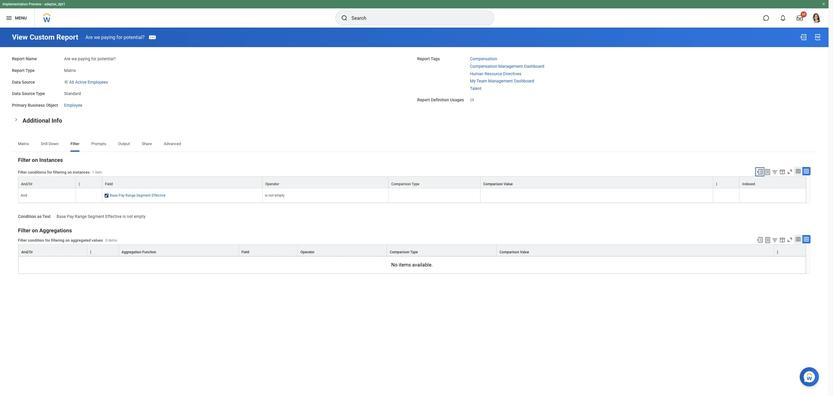 Task type: vqa. For each thing, say whether or not it's contained in the screenshot.
bottom "Compensation"
yes



Task type: locate. For each thing, give the bounding box(es) containing it.
0 vertical spatial table image
[[796, 168, 802, 174]]

0 horizontal spatial is
[[123, 214, 126, 219]]

we for report name element
[[72, 56, 77, 61]]

0 vertical spatial are
[[86, 34, 93, 40]]

potential? inside report name element
[[98, 56, 116, 61]]

and/or button
[[18, 177, 76, 188], [19, 245, 87, 256]]

data source image
[[64, 80, 68, 84]]

filtering inside the filter on instances group
[[53, 170, 67, 175]]

field button
[[102, 177, 262, 188], [239, 245, 298, 256]]

are we paying for potential?
[[86, 34, 145, 40], [64, 56, 116, 61]]

1 vertical spatial comparison value
[[500, 250, 530, 254]]

) inside the filter on instances group
[[716, 182, 718, 186]]

and/or for conditions
[[21, 182, 33, 186]]

is
[[265, 193, 268, 198], [123, 214, 126, 219]]

search image
[[341, 14, 348, 22]]

are inside report name element
[[64, 56, 70, 61]]

comparison type for comparison type popup button to the top
[[392, 182, 420, 186]]

1 vertical spatial potential?
[[98, 56, 116, 61]]

1 vertical spatial and/or button
[[19, 245, 87, 256]]

pay for base pay range segment effective is not empty
[[67, 214, 74, 219]]

effective inside row
[[152, 193, 166, 198]]

0 vertical spatial items
[[108, 239, 117, 243]]

1 export to worksheets image from the top
[[765, 169, 772, 176]]

paying up report name element
[[101, 34, 115, 40]]

toolbar inside the filter on instances group
[[755, 167, 811, 176]]

1 vertical spatial data
[[12, 91, 21, 96]]

compensation for compensation link
[[470, 56, 498, 61]]

filter for filter
[[71, 142, 79, 146]]

all active employees
[[69, 80, 108, 84]]

0 horizontal spatial items
[[108, 239, 117, 243]]

( inside the filter on instances group
[[79, 182, 80, 186]]

0 vertical spatial export to worksheets image
[[765, 169, 772, 176]]

0 horizontal spatial are
[[64, 56, 70, 61]]

2 compensation from the top
[[470, 64, 498, 69]]

pay inside row
[[119, 193, 125, 198]]

4 cell from the left
[[714, 188, 740, 203]]

name
[[26, 56, 37, 61]]

0 vertical spatial click to view/edit grid preferences image
[[780, 169, 786, 175]]

1 vertical spatial effective
[[105, 214, 122, 219]]

base right the field icon
[[110, 193, 118, 198]]

filter down condition
[[18, 227, 31, 234]]

1 table image from the top
[[796, 168, 802, 174]]

0 vertical spatial toolbar
[[755, 167, 811, 176]]

0 vertical spatial ) button
[[714, 177, 740, 188]]

source for data source
[[22, 80, 35, 84]]

1 vertical spatial empty
[[134, 214, 146, 219]]

team
[[477, 79, 487, 83]]

export to worksheets image left select to filter grid data icon
[[765, 169, 772, 176]]

condition
[[18, 214, 36, 219]]

for inside the filter on instances group
[[47, 170, 52, 175]]

0 vertical spatial comparison type
[[392, 182, 420, 186]]

tags
[[431, 56, 440, 61]]

1 horizontal spatial empty
[[275, 193, 285, 198]]

type
[[26, 68, 35, 73], [36, 91, 45, 96], [412, 182, 420, 186], [411, 250, 418, 254]]

0 horizontal spatial (
[[79, 182, 80, 186]]

range
[[126, 193, 136, 198], [75, 214, 87, 219]]

my team management dashboard link
[[470, 77, 535, 83]]

and/or button inside the filter on instances group
[[18, 177, 76, 188]]

1 horizontal spatial range
[[126, 193, 136, 198]]

data up primary
[[12, 91, 21, 96]]

and/or inside the filter on instances group
[[21, 182, 33, 186]]

table image left expand table image
[[796, 236, 802, 242]]

compensation down compensation link
[[470, 64, 498, 69]]

2 toolbar from the top
[[755, 235, 811, 244]]

0 vertical spatial range
[[126, 193, 136, 198]]

inbox large image
[[797, 15, 803, 21]]

0 horizontal spatial not
[[127, 214, 133, 219]]

items right 0
[[108, 239, 117, 243]]

click to view/edit grid preferences image left fullscreen icon
[[780, 169, 786, 175]]

2 data from the top
[[12, 91, 21, 96]]

0 vertical spatial we
[[94, 34, 100, 40]]

0 vertical spatial operator
[[265, 182, 279, 186]]

base
[[110, 193, 118, 198], [57, 214, 66, 219]]

we inside report name element
[[72, 56, 77, 61]]

)
[[716, 182, 718, 186], [778, 250, 779, 254]]

range for base pay range segment effective is not empty
[[75, 214, 87, 219]]

compensation management dashboard
[[470, 64, 545, 69]]

0 vertical spatial comparison value button
[[481, 177, 713, 188]]

paying up the all active employees link
[[78, 56, 90, 61]]

filter for filter condition for filtering on aggregated values 0 items
[[18, 238, 27, 243]]

range for base pay range segment effective
[[126, 193, 136, 198]]

toolbar
[[755, 167, 811, 176], [755, 235, 811, 244]]

human resource directives
[[470, 71, 522, 76]]

and/or up and element on the top left
[[21, 182, 33, 186]]

1 vertical spatial export to excel image
[[757, 237, 764, 243]]

and/or for condition
[[21, 250, 33, 254]]

filtering
[[53, 170, 67, 175], [51, 238, 64, 243]]

0 vertical spatial export to excel image
[[800, 34, 808, 41]]

1 compensation from the top
[[470, 56, 498, 61]]

comparison type button
[[389, 177, 481, 188], [387, 245, 497, 256]]

range up aggregated
[[75, 214, 87, 219]]

matrix up all
[[64, 68, 76, 73]]

0 horizontal spatial segment
[[88, 214, 104, 219]]

1 vertical spatial matrix
[[18, 142, 29, 146]]

1 vertical spatial operator button
[[298, 245, 387, 256]]

1 vertical spatial paying
[[78, 56, 90, 61]]

values
[[92, 238, 103, 243]]

0 vertical spatial effective
[[152, 193, 166, 198]]

fullscreen image
[[787, 169, 794, 175]]

1 vertical spatial range
[[75, 214, 87, 219]]

data down report type on the top left of the page
[[12, 80, 21, 84]]

pay
[[119, 193, 125, 198], [67, 214, 74, 219]]

1 click to view/edit grid preferences image from the top
[[780, 169, 786, 175]]

pay right the field icon
[[119, 193, 125, 198]]

report up data source
[[12, 68, 25, 73]]

0 vertical spatial value
[[504, 182, 513, 186]]

1 source from the top
[[22, 80, 35, 84]]

export to excel image left view printable version (pdf) icon
[[800, 34, 808, 41]]

(
[[79, 182, 80, 186], [90, 250, 91, 254]]

1 vertical spatial management
[[488, 79, 513, 83]]

0 horizontal spatial operator
[[265, 182, 279, 186]]

-
[[42, 2, 44, 6]]

filter right down
[[71, 142, 79, 146]]

29
[[470, 98, 474, 102]]

) button down fullscreen image
[[775, 245, 806, 256]]

source down data source
[[22, 91, 35, 96]]

2 export to worksheets image from the top
[[765, 237, 772, 244]]

effective for base pay range segment effective
[[152, 193, 166, 198]]

0 vertical spatial compensation
[[470, 56, 498, 61]]

1 vertical spatial pay
[[67, 214, 74, 219]]

management down 'human resource directives'
[[488, 79, 513, 83]]

0 vertical spatial are we paying for potential?
[[86, 34, 145, 40]]

report name element
[[64, 53, 116, 62]]

1 vertical spatial toolbar
[[755, 235, 811, 244]]

profile logan mcneil image
[[812, 13, 822, 24]]

menu
[[15, 15, 27, 20]]

table image for values
[[796, 236, 802, 242]]

table image left expand table icon
[[796, 168, 802, 174]]

human resource directives link
[[470, 70, 522, 76]]

effective
[[152, 193, 166, 198], [105, 214, 122, 219]]

1 horizontal spatial are
[[86, 34, 93, 40]]

no
[[392, 262, 398, 268]]

pay up aggregations
[[67, 214, 74, 219]]

are up matrix element at the left top
[[64, 56, 70, 61]]

0 horizontal spatial effective
[[105, 214, 122, 219]]

click to view/edit grid preferences image inside the filter on instances group
[[780, 169, 786, 175]]

base right text
[[57, 214, 66, 219]]

1 vertical spatial are we paying for potential?
[[64, 56, 116, 61]]

source
[[22, 80, 35, 84], [22, 91, 35, 96]]

1 horizontal spatial operator
[[301, 250, 315, 254]]

0 vertical spatial is
[[265, 193, 268, 198]]

export to excel image left select to filter grid data image
[[757, 237, 764, 243]]

value
[[504, 182, 513, 186], [520, 250, 530, 254]]

instances
[[39, 157, 63, 163]]

we up matrix element at the left top
[[72, 56, 77, 61]]

field image
[[105, 193, 109, 198]]

cell
[[76, 188, 102, 203], [389, 188, 481, 203], [481, 188, 714, 203], [714, 188, 740, 203], [740, 188, 807, 203]]

indexed button
[[740, 177, 806, 188]]

1 vertical spatial ( button
[[87, 245, 119, 256]]

filtering for instances
[[53, 170, 67, 175]]

export to worksheets image left select to filter grid data image
[[765, 237, 772, 244]]

1 horizontal spatial we
[[94, 34, 100, 40]]

export to worksheets image
[[765, 169, 772, 176], [765, 237, 772, 244]]

management
[[499, 64, 523, 69], [488, 79, 513, 83]]

we
[[94, 34, 100, 40], [72, 56, 77, 61]]

row
[[18, 176, 807, 188], [18, 188, 807, 203], [18, 244, 806, 256]]

paying for 'are we paying for potential?' link
[[101, 34, 115, 40]]

compensation up human
[[470, 56, 498, 61]]

comparison value
[[484, 182, 513, 186], [500, 250, 530, 254]]

are
[[86, 34, 93, 40], [64, 56, 70, 61]]

0 vertical spatial pay
[[119, 193, 125, 198]]

select to filter grid data image
[[772, 237, 779, 243]]

0 vertical spatial matrix
[[64, 68, 76, 73]]

0 horizontal spatial field
[[105, 182, 113, 186]]

click to view/edit grid preferences image left fullscreen image
[[780, 237, 786, 243]]

paying inside report name element
[[78, 56, 90, 61]]

2 table image from the top
[[796, 236, 802, 242]]

additional info button
[[23, 117, 62, 124]]

1 horizontal spatial (
[[90, 250, 91, 254]]

0 horizontal spatial range
[[75, 214, 87, 219]]

pay for base pay range segment effective
[[119, 193, 125, 198]]

empty inside row
[[275, 193, 285, 198]]

0 horizontal spatial matrix
[[18, 142, 29, 146]]

1 vertical spatial operator
[[301, 250, 315, 254]]

field
[[105, 182, 113, 186], [242, 250, 249, 254]]

0 horizontal spatial base
[[57, 214, 66, 219]]

2 click to view/edit grid preferences image from the top
[[780, 237, 786, 243]]

0 horizontal spatial )
[[716, 182, 718, 186]]

all active employees link
[[69, 78, 108, 84]]

tab list containing matrix
[[12, 137, 817, 152]]

base inside row
[[110, 193, 118, 198]]

is inside is not empty element
[[265, 193, 268, 198]]

and/or button down conditions on the top left
[[18, 177, 76, 188]]

output
[[118, 142, 130, 146]]

1 data from the top
[[12, 80, 21, 84]]

0 vertical spatial filtering
[[53, 170, 67, 175]]

on up conditions on the top left
[[32, 157, 38, 163]]

segment
[[137, 193, 151, 198], [88, 214, 104, 219]]

and/or button for condition
[[19, 245, 87, 256]]

export to excel image for view custom report
[[800, 34, 808, 41]]

range right the field icon
[[126, 193, 136, 198]]

source up 'data source type'
[[22, 80, 35, 84]]

1 horizontal spatial potential?
[[124, 34, 145, 40]]

are for 'are we paying for potential?' link
[[86, 34, 93, 40]]

29 button
[[470, 98, 475, 103]]

0 vertical spatial not
[[269, 193, 274, 198]]

2 source from the top
[[22, 91, 35, 96]]

close environment banner image
[[823, 2, 826, 6]]

1 toolbar from the top
[[755, 167, 811, 176]]

potential? for 'are we paying for potential?' link
[[124, 34, 145, 40]]

implementation
[[2, 2, 28, 6]]

operator
[[265, 182, 279, 186], [301, 250, 315, 254]]

( button down 0
[[87, 245, 119, 256]]

0 vertical spatial field
[[105, 182, 113, 186]]

are up report name element
[[86, 34, 93, 40]]

1 vertical spatial field
[[242, 250, 249, 254]]

1 vertical spatial )
[[778, 250, 779, 254]]

1 vertical spatial items
[[399, 262, 411, 268]]

0 vertical spatial potential?
[[124, 34, 145, 40]]

segment inside row
[[137, 193, 151, 198]]

directives
[[504, 71, 522, 76]]

0 vertical spatial and/or button
[[18, 177, 76, 188]]

filter for filter conditions for filtering on instances 1 item
[[18, 170, 27, 175]]

filter on instances group
[[18, 157, 811, 220]]

filter left condition
[[18, 238, 27, 243]]

0 vertical spatial segment
[[137, 193, 151, 198]]

report left definition
[[418, 97, 430, 102]]

1 vertical spatial we
[[72, 56, 77, 61]]

filter
[[71, 142, 79, 146], [18, 157, 31, 163], [18, 170, 27, 175], [18, 227, 31, 234], [18, 238, 27, 243]]

tab list
[[12, 137, 817, 152]]

1 horizontal spatial items
[[399, 262, 411, 268]]

report right custom
[[56, 33, 78, 41]]

( button
[[76, 177, 102, 188], [87, 245, 119, 256]]

report for report definition usages
[[418, 97, 430, 102]]

we up report name element
[[94, 34, 100, 40]]

justify image
[[5, 14, 13, 22]]

( down aggregated
[[90, 250, 91, 254]]

0 vertical spatial management
[[499, 64, 523, 69]]

my team management dashboard
[[470, 79, 535, 83]]

0 vertical spatial )
[[716, 182, 718, 186]]

additional info
[[23, 117, 62, 124]]

1 horizontal spatial is
[[265, 193, 268, 198]]

1 horizontal spatial paying
[[101, 34, 115, 40]]

condition as text
[[18, 214, 51, 219]]

object
[[46, 103, 58, 108]]

management up 'directives'
[[499, 64, 523, 69]]

filtering down aggregations
[[51, 238, 64, 243]]

data for data source type
[[12, 91, 21, 96]]

export to excel image
[[800, 34, 808, 41], [757, 237, 764, 243]]

tab list inside view custom report main content
[[12, 137, 817, 152]]

filter up conditions on the top left
[[18, 157, 31, 163]]

1 horizontal spatial effective
[[152, 193, 166, 198]]

comparison type inside the filter on instances group
[[392, 182, 420, 186]]

expand table image
[[804, 236, 810, 242]]

menu button
[[0, 8, 35, 28]]

dashboard
[[524, 64, 545, 69], [514, 79, 535, 83]]

1 vertical spatial are
[[64, 56, 70, 61]]

1 horizontal spatial segment
[[137, 193, 151, 198]]

data source type
[[12, 91, 45, 96]]

) button left indexed in the top of the page
[[714, 177, 740, 188]]

1 vertical spatial segment
[[88, 214, 104, 219]]

on up condition
[[32, 227, 38, 234]]

filter on instances button
[[18, 157, 63, 163]]

0 horizontal spatial we
[[72, 56, 77, 61]]

1 horizontal spatial )
[[778, 250, 779, 254]]

0 vertical spatial comparison type button
[[389, 177, 481, 188]]

0 vertical spatial comparison value
[[484, 182, 513, 186]]

and/or down condition
[[21, 250, 33, 254]]

1 vertical spatial is
[[123, 214, 126, 219]]

filter left conditions on the top left
[[18, 170, 27, 175]]

function
[[142, 250, 156, 254]]

click to view/edit grid preferences image
[[780, 169, 786, 175], [780, 237, 786, 243]]

for inside report name element
[[91, 56, 97, 61]]

1 vertical spatial base
[[57, 214, 66, 219]]

menu banner
[[0, 0, 829, 28]]

1 vertical spatial ) button
[[775, 245, 806, 256]]

items right 'no'
[[399, 262, 411, 268]]

additional
[[23, 117, 50, 124]]

0 vertical spatial data
[[12, 80, 21, 84]]

) button
[[714, 177, 740, 188], [775, 245, 806, 256]]

field inside the filter on instances group
[[105, 182, 113, 186]]

0 vertical spatial source
[[22, 80, 35, 84]]

( button down 1
[[76, 177, 102, 188]]

matrix left drill
[[18, 142, 29, 146]]

1 vertical spatial (
[[90, 250, 91, 254]]

and/or button down the filter condition for filtering on aggregated values 0 items
[[19, 245, 87, 256]]

( button for filter condition for filtering on aggregated values
[[87, 245, 119, 256]]

filtering down the instances
[[53, 170, 67, 175]]

report up report type on the top left of the page
[[12, 56, 25, 61]]

compensation
[[470, 56, 498, 61], [470, 64, 498, 69]]

( down 'instances' at top
[[79, 182, 80, 186]]

report left "tags"
[[418, 56, 430, 61]]

business
[[28, 103, 45, 108]]

is not empty element
[[265, 192, 285, 198]]

no items available.
[[392, 262, 433, 268]]

advanced
[[164, 142, 181, 146]]

0 horizontal spatial value
[[504, 182, 513, 186]]

0 horizontal spatial paying
[[78, 56, 90, 61]]

potential?
[[124, 34, 145, 40], [98, 56, 116, 61]]

0 horizontal spatial empty
[[134, 214, 146, 219]]

0 vertical spatial empty
[[275, 193, 285, 198]]

table image
[[796, 168, 802, 174], [796, 236, 802, 242]]

1 vertical spatial export to worksheets image
[[765, 237, 772, 244]]

field for topmost field popup button
[[105, 182, 113, 186]]

1 vertical spatial compensation
[[470, 64, 498, 69]]

1 vertical spatial click to view/edit grid preferences image
[[780, 237, 786, 243]]

operator button
[[263, 177, 389, 188], [298, 245, 387, 256]]

1 vertical spatial source
[[22, 91, 35, 96]]

data
[[12, 80, 21, 84], [12, 91, 21, 96]]



Task type: describe. For each thing, give the bounding box(es) containing it.
employees
[[88, 80, 108, 84]]

view printable version (pdf) image
[[815, 34, 822, 41]]

conditions
[[28, 170, 46, 175]]

33 button
[[794, 11, 807, 25]]

talent
[[470, 86, 482, 91]]

toolbar for 1
[[755, 167, 811, 176]]

field for the bottommost field popup button
[[242, 250, 249, 254]]

are we paying for potential? for report name element
[[64, 56, 116, 61]]

source for data source type
[[22, 91, 35, 96]]

base pay range segment effective
[[110, 193, 166, 198]]

1 horizontal spatial matrix
[[64, 68, 76, 73]]

filter on instances
[[18, 157, 63, 163]]

click to view/edit grid preferences image for 1
[[780, 169, 786, 175]]

click to view/edit grid preferences image for values
[[780, 237, 786, 243]]

primary
[[12, 103, 27, 108]]

select to filter grid data image
[[772, 169, 779, 175]]

base for base pay range segment effective
[[110, 193, 118, 198]]

fullscreen image
[[787, 237, 794, 243]]

0
[[105, 239, 107, 243]]

report tags
[[418, 56, 440, 61]]

segment for base pay range segment effective is not empty
[[88, 214, 104, 219]]

text
[[43, 214, 51, 219]]

instances
[[73, 170, 90, 175]]

share
[[142, 142, 152, 146]]

item
[[95, 170, 102, 175]]

active
[[75, 80, 87, 84]]

3 cell from the left
[[481, 188, 714, 203]]

employee
[[64, 103, 82, 108]]

items selected list
[[470, 55, 554, 91]]

is not empty
[[265, 193, 285, 198]]

1 horizontal spatial not
[[269, 193, 274, 198]]

usages
[[450, 97, 464, 102]]

( button for filter conditions for filtering on instances
[[76, 177, 102, 188]]

) for the leftmost ) popup button
[[716, 182, 718, 186]]

compensation for compensation management dashboard
[[470, 64, 498, 69]]

aggregations
[[39, 227, 72, 234]]

down
[[49, 142, 59, 146]]

type inside the filter on instances group
[[412, 182, 420, 186]]

filter for filter on aggregations
[[18, 227, 31, 234]]

and
[[21, 193, 27, 198]]

operator inside the filter on instances group
[[265, 182, 279, 186]]

available.
[[413, 262, 433, 268]]

filtering for aggregated
[[51, 238, 64, 243]]

standard
[[64, 91, 81, 96]]

are for report name element
[[64, 56, 70, 61]]

comparison value button inside the filter on instances group
[[481, 177, 713, 188]]

toolbar for values
[[755, 235, 811, 244]]

5 cell from the left
[[740, 188, 807, 203]]

are we paying for potential? link
[[86, 34, 145, 40]]

implementation preview -   adeptai_dpt1
[[2, 2, 65, 6]]

employee link
[[64, 102, 82, 108]]

my
[[470, 79, 476, 83]]

export to excel image for filter condition for filtering on aggregated values
[[757, 237, 764, 243]]

prompts
[[91, 142, 106, 146]]

( for aggregated
[[90, 250, 91, 254]]

we for 'are we paying for potential?' link
[[94, 34, 100, 40]]

view
[[12, 33, 28, 41]]

table image for 1
[[796, 168, 802, 174]]

1 horizontal spatial value
[[520, 250, 530, 254]]

adeptai_dpt1
[[44, 2, 65, 6]]

on left aggregated
[[65, 238, 70, 243]]

1 vertical spatial field button
[[239, 245, 298, 256]]

paying for report name element
[[78, 56, 90, 61]]

and element
[[21, 192, 27, 198]]

export to worksheets image for 1
[[765, 169, 772, 176]]

filter on aggregations
[[18, 227, 72, 234]]

export to excel image
[[757, 169, 764, 175]]

expand table image
[[804, 168, 810, 174]]

0 vertical spatial field button
[[102, 177, 262, 188]]

1 horizontal spatial ) button
[[775, 245, 806, 256]]

base pay range segment effective is not empty
[[57, 214, 146, 219]]

0 vertical spatial operator button
[[263, 177, 389, 188]]

resource
[[485, 71, 502, 76]]

report for report name
[[12, 56, 25, 61]]

2 cell from the left
[[389, 188, 481, 203]]

potential? for report name element
[[98, 56, 116, 61]]

data for data source
[[12, 80, 21, 84]]

aggregated
[[71, 238, 91, 243]]

filter condition for filtering on aggregated values 0 items
[[18, 238, 117, 243]]

0 horizontal spatial ) button
[[714, 177, 740, 188]]

human
[[470, 71, 484, 76]]

report name
[[12, 56, 37, 61]]

management inside the compensation management dashboard link
[[499, 64, 523, 69]]

primary business object
[[12, 103, 58, 108]]

row containing and
[[18, 188, 807, 203]]

matrix element
[[64, 67, 76, 73]]

1 vertical spatial comparison value button
[[497, 245, 775, 256]]

matrix inside tab list
[[18, 142, 29, 146]]

1 cell from the left
[[76, 188, 102, 203]]

aggregation
[[122, 250, 141, 254]]

) for right ) popup button
[[778, 250, 779, 254]]

1 vertical spatial not
[[127, 214, 133, 219]]

as
[[37, 214, 42, 219]]

info
[[52, 117, 62, 124]]

custom
[[30, 33, 55, 41]]

condition
[[28, 238, 44, 243]]

talent link
[[470, 85, 482, 91]]

filter conditions for filtering on instances 1 item
[[18, 170, 102, 175]]

report for report tags
[[418, 56, 430, 61]]

row for 1
[[18, 176, 807, 188]]

base pay range segment effective link
[[110, 192, 166, 198]]

( for instances
[[79, 182, 80, 186]]

segment for base pay range segment effective
[[137, 193, 151, 198]]

33
[[803, 13, 806, 16]]

drill
[[41, 142, 48, 146]]

on left 'instances' at top
[[67, 170, 72, 175]]

and/or button for conditions
[[18, 177, 76, 188]]

filter for filter on instances
[[18, 157, 31, 163]]

view custom report main content
[[0, 28, 829, 296]]

export to worksheets image for values
[[765, 237, 772, 244]]

aggregation function
[[122, 250, 156, 254]]

view custom report
[[12, 33, 78, 41]]

effective for base pay range segment effective is not empty
[[105, 214, 122, 219]]

all
[[69, 80, 74, 84]]

report definition usages
[[418, 97, 464, 102]]

data source
[[12, 80, 35, 84]]

1 vertical spatial dashboard
[[514, 79, 535, 83]]

preview
[[29, 2, 41, 6]]

compensation link
[[470, 55, 498, 61]]

report type
[[12, 68, 35, 73]]

compensation management dashboard link
[[470, 63, 545, 69]]

management inside the my team management dashboard link
[[488, 79, 513, 83]]

row for values
[[18, 244, 806, 256]]

are we paying for potential? for 'are we paying for potential?' link
[[86, 34, 145, 40]]

value inside the filter on instances group
[[504, 182, 513, 186]]

0 vertical spatial dashboard
[[524, 64, 545, 69]]

drill down
[[41, 142, 59, 146]]

comparison value inside the filter on instances group
[[484, 182, 513, 186]]

indexed
[[743, 182, 756, 186]]

Search Workday  search field
[[352, 11, 482, 25]]

chevron down image
[[14, 116, 18, 123]]

comparison type for the bottommost comparison type popup button
[[390, 250, 418, 254]]

1
[[92, 170, 94, 175]]

notifications large image
[[781, 15, 787, 21]]

data source type element
[[64, 88, 81, 97]]

aggregation function button
[[119, 245, 239, 256]]

base for base pay range segment effective is not empty
[[57, 214, 66, 219]]

1 vertical spatial comparison type button
[[387, 245, 497, 256]]

report for report type
[[12, 68, 25, 73]]

items inside the filter condition for filtering on aggregated values 0 items
[[108, 239, 117, 243]]

definition
[[431, 97, 449, 102]]



